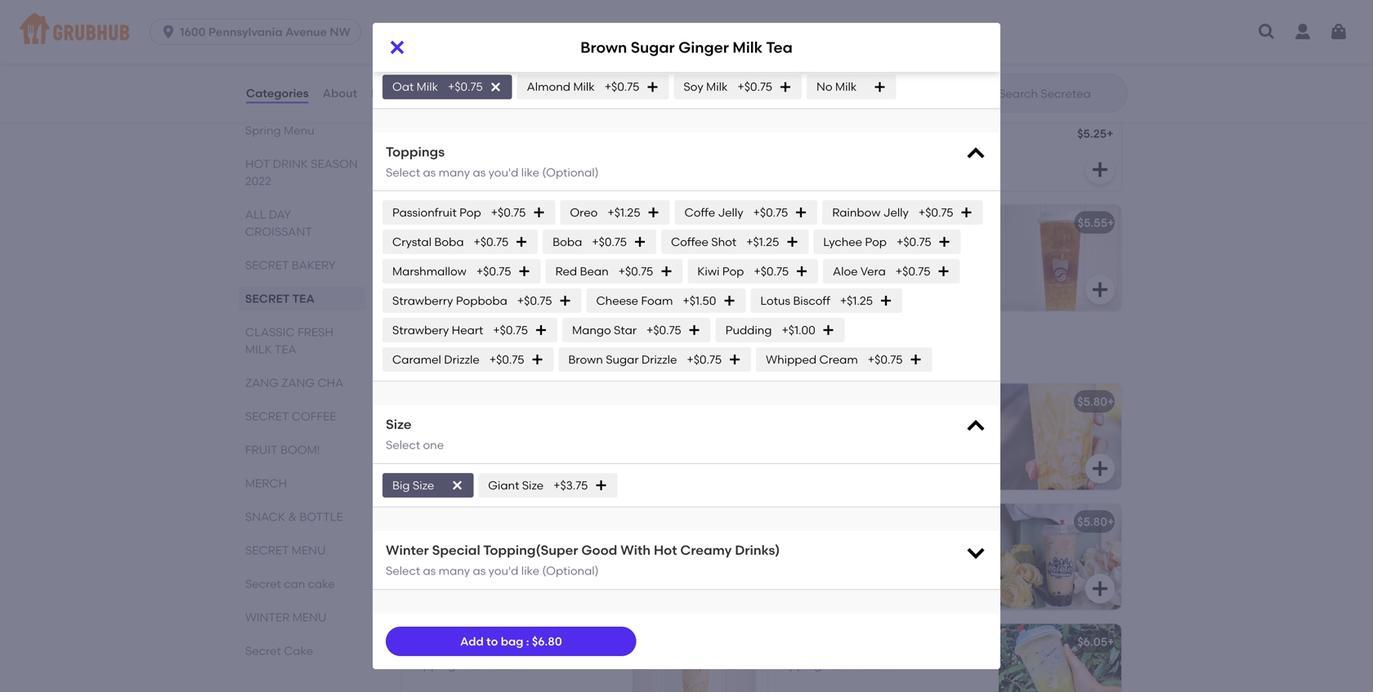 Task type: vqa. For each thing, say whether or not it's contained in the screenshot.
Oat Milk's +$0.75
yes



Task type: locate. For each thing, give the bounding box(es) containing it.
0 horizontal spatial brown sugar ginger milk tea
[[412, 395, 573, 409]]

cheezo up 'toppings'
[[412, 128, 455, 142]]

boba down royal blueberry
[[435, 235, 464, 249]]

you'd
[[489, 40, 519, 54], [489, 165, 519, 179], [489, 564, 519, 578]]

secret up fruit on the left bottom
[[245, 410, 289, 424]]

+$1.00
[[782, 323, 816, 337]]

1 vertical spatial fresh
[[481, 346, 538, 366]]

menu down cake
[[293, 611, 327, 625]]

many up passionfruit pop at the top left of the page
[[439, 165, 470, 179]]

+ for earl grey milk tea image at the bottom right of the page
[[1108, 515, 1115, 529]]

you'd down the topping(super at bottom left
[[489, 564, 519, 578]]

0 vertical spatial you'd
[[489, 40, 519, 54]]

size for big size
[[413, 479, 434, 493]]

classic fresh milk tea up zang zang cha
[[245, 325, 334, 357]]

like down the topping(super at bottom left
[[521, 564, 540, 578]]

menu
[[284, 123, 315, 137]]

brown for topping not included!
[[412, 395, 447, 409]]

you'd down grey
[[489, 40, 519, 54]]

2 you'd from the top
[[489, 165, 519, 179]]

+$0.75 for crystal boba
[[474, 235, 509, 249]]

spring menu
[[245, 123, 315, 137]]

1 secret from the top
[[245, 577, 281, 591]]

1 horizontal spatial milk
[[542, 346, 586, 366]]

cake down 'winter menu'
[[284, 644, 313, 658]]

1 horizontal spatial brown sugar ginger milk tea
[[581, 38, 793, 56]]

lychee
[[824, 235, 863, 249]]

2 vertical spatial pop
[[723, 265, 744, 278]]

drizzle down heart
[[444, 353, 480, 367]]

0 vertical spatial pop
[[460, 206, 481, 220]]

cheezo left earl
[[412, 8, 455, 22]]

select down 'toppings'
[[386, 165, 420, 179]]

0 horizontal spatial ginger
[[486, 395, 525, 409]]

1 secret from the top
[[245, 258, 289, 272]]

2 osmanthus from the left
[[778, 128, 843, 142]]

size inside the size select one
[[386, 417, 412, 433]]

topping not included! for osmanthus
[[412, 152, 531, 165]]

+$0.75 for boba
[[592, 235, 627, 249]]

0 horizontal spatial green
[[456, 635, 490, 649]]

$6.05
[[712, 395, 742, 409], [1078, 635, 1108, 649]]

1 horizontal spatial zang
[[281, 376, 315, 390]]

size right big
[[413, 479, 434, 493]]

many down option
[[439, 40, 470, 54]]

spring
[[245, 123, 281, 137]]

3 you'd from the top
[[489, 564, 519, 578]]

2 secret from the top
[[245, 292, 290, 306]]

+$0.75 for passionfruit pop
[[491, 206, 526, 220]]

not for oolong/jasmin
[[825, 31, 843, 45]]

like inside toppings select as many as you'd like (optional)
[[521, 165, 540, 179]]

many inside 'winter special topping(super good with hot creamy drinks) select as many as you'd like (optional)'
[[439, 564, 470, 578]]

0 horizontal spatial classic fresh milk tea
[[245, 325, 334, 357]]

+$1.25 down white
[[747, 235, 779, 249]]

+$0.75 for marshmallow
[[477, 265, 511, 278]]

svg image
[[1258, 22, 1277, 42], [160, 24, 177, 40], [724, 72, 744, 92], [1091, 72, 1110, 92], [490, 80, 503, 93], [646, 80, 659, 93], [779, 80, 792, 93], [873, 80, 887, 93], [647, 206, 660, 219], [795, 206, 808, 219], [960, 206, 973, 219], [515, 236, 528, 249], [634, 236, 647, 249], [786, 236, 799, 249], [660, 265, 673, 278], [796, 265, 809, 278], [724, 280, 744, 300], [531, 353, 544, 366], [965, 416, 988, 438], [724, 459, 744, 479], [451, 479, 464, 492], [595, 479, 608, 492], [965, 541, 988, 564], [724, 579, 744, 599]]

1 boba from the left
[[435, 235, 464, 249]]

aloe vera
[[833, 265, 886, 278]]

drink
[[273, 157, 308, 171]]

big
[[392, 479, 410, 493]]

1 horizontal spatial size
[[413, 479, 434, 493]]

many down special
[[439, 564, 470, 578]]

+$0.75 for mango star
[[647, 323, 682, 337]]

1 vertical spatial $6.05
[[1078, 635, 1108, 649]]

+$0.75 for kiwi pop
[[754, 265, 789, 278]]

milk up zang zang cha
[[245, 343, 272, 357]]

0 horizontal spatial +$1.25
[[608, 206, 641, 220]]

3 select from the top
[[386, 438, 420, 452]]

croissant
[[245, 225, 312, 239]]

included! for green
[[480, 659, 531, 672]]

soy milk
[[684, 80, 728, 94]]

earl grey milk tea image
[[999, 504, 1122, 610]]

size
[[386, 417, 412, 433], [413, 479, 434, 493], [522, 479, 544, 493]]

as
[[423, 40, 436, 54], [473, 40, 486, 54], [423, 165, 436, 179], [473, 165, 486, 179], [423, 564, 436, 578], [473, 564, 486, 578]]

$5.25 down search secretea search field
[[1078, 127, 1107, 141]]

1 horizontal spatial pop
[[723, 265, 744, 278]]

3 many from the top
[[439, 564, 470, 578]]

0 horizontal spatial fresh
[[298, 325, 334, 339]]

cake
[[778, 395, 808, 409], [284, 644, 313, 658]]

1 vertical spatial classic
[[399, 346, 477, 366]]

boba up the red
[[553, 235, 582, 249]]

zang zang cha
[[245, 376, 344, 390]]

1 vertical spatial secret
[[245, 644, 281, 658]]

2 many from the top
[[439, 165, 470, 179]]

0 horizontal spatial size
[[386, 417, 412, 433]]

avenue
[[285, 25, 327, 39]]

svg image inside 1600 pennsylvania avenue nw "button"
[[160, 24, 177, 40]]

zang up secret coffee
[[245, 376, 279, 390]]

all day croissant
[[245, 208, 312, 239]]

topping for osmanthus
[[412, 152, 456, 165]]

2 vertical spatial you'd
[[489, 564, 519, 578]]

toppings select as many as you'd like (optional)
[[386, 144, 599, 179]]

0 vertical spatial ginger
[[679, 38, 729, 56]]

jelly up shot
[[718, 206, 744, 220]]

whipped
[[766, 353, 817, 367]]

fresh down heart
[[481, 346, 538, 366]]

not
[[825, 31, 843, 45], [459, 152, 477, 165], [459, 239, 477, 253], [825, 239, 843, 253], [459, 418, 477, 432], [459, 538, 477, 552], [825, 538, 843, 552], [459, 659, 477, 672], [825, 659, 843, 672]]

size right giant on the bottom left
[[522, 479, 544, 493]]

$5.25 up shot
[[712, 216, 742, 230]]

brown up 'almond milk'
[[581, 38, 627, 56]]

2 vertical spatial +$1.25
[[840, 294, 873, 308]]

+ for white peach oolong tea image at the right top of the page
[[1108, 216, 1115, 230]]

good
[[582, 543, 618, 558]]

1 vertical spatial $5.25
[[712, 216, 742, 230]]

1 vertical spatial menu
[[293, 611, 327, 625]]

pop for kiwi pop
[[723, 265, 744, 278]]

pop right kiwi
[[723, 265, 744, 278]]

cheezo oolong/jasmin green image
[[999, 0, 1122, 103]]

pop up vera
[[865, 235, 887, 249]]

1 (optional) from the top
[[542, 40, 599, 54]]

secret down secret bakery
[[245, 292, 290, 306]]

secret for secret tea
[[245, 292, 290, 306]]

0 vertical spatial like
[[521, 40, 540, 54]]

lotus
[[761, 294, 791, 308]]

2 vertical spatial many
[[439, 564, 470, 578]]

caramel drizzle
[[392, 353, 480, 367]]

+$1.25 right oreo
[[608, 206, 641, 220]]

+$1.25 for lotus biscoff
[[840, 294, 873, 308]]

topping for blueberry
[[412, 239, 456, 253]]

oat
[[392, 80, 414, 94]]

0 horizontal spatial osmanthus
[[457, 128, 522, 142]]

you'd inside 'winter special topping(super good with hot creamy drinks) select as many as you'd like (optional)'
[[489, 564, 519, 578]]

0 vertical spatial brown sugar ginger milk tea
[[581, 38, 793, 56]]

0 vertical spatial $6.05
[[712, 395, 742, 409]]

red
[[556, 265, 577, 278]]

classic fresh milk tea down heart
[[399, 346, 624, 366]]

season
[[311, 157, 358, 171]]

topping(super
[[483, 543, 579, 558]]

1 horizontal spatial $5.25 +
[[1078, 127, 1114, 141]]

0 horizontal spatial $6.05 +
[[712, 395, 749, 409]]

caramel
[[392, 353, 441, 367]]

oolong for osmanthus
[[524, 128, 566, 142]]

1 vertical spatial brown
[[569, 353, 603, 367]]

milk down mango
[[542, 346, 586, 366]]

1 vertical spatial sugar
[[606, 353, 639, 367]]

osmanthus up toppings select as many as you'd like (optional)
[[457, 128, 522, 142]]

+$0.75 for lychee pop
[[897, 235, 932, 249]]

1 jelly from the left
[[718, 206, 744, 220]]

secret for secret cake
[[245, 644, 281, 658]]

secret down winter at the left bottom
[[245, 644, 281, 658]]

rainbow jelly
[[833, 206, 909, 220]]

2 horizontal spatial pop
[[865, 235, 887, 249]]

1 horizontal spatial osmanthus
[[778, 128, 843, 142]]

sugar for +$0.75
[[606, 353, 639, 367]]

select down option
[[386, 40, 420, 54]]

pop right royal
[[460, 206, 481, 220]]

1 osmanthus from the left
[[457, 128, 522, 142]]

select inside the size select one
[[386, 438, 420, 452]]

secret for secret can cake
[[245, 577, 281, 591]]

&
[[288, 510, 297, 524]]

2 (optional) from the top
[[542, 165, 599, 179]]

many
[[439, 40, 470, 54], [439, 165, 470, 179], [439, 564, 470, 578]]

0 horizontal spatial cake
[[284, 644, 313, 658]]

$6.05 for brown sugar ginger milk tea image
[[712, 395, 742, 409]]

1600 pennsylvania avenue nw
[[180, 25, 351, 39]]

0 vertical spatial green
[[914, 8, 949, 22]]

0 horizontal spatial zang
[[245, 376, 279, 390]]

(optional) down good
[[542, 564, 599, 578]]

topping for oolong/jasmin
[[778, 31, 822, 45]]

drizzle down foam
[[642, 353, 677, 367]]

classic down strawbery heart
[[399, 346, 477, 366]]

pop for lychee pop
[[865, 235, 887, 249]]

royal blueberry
[[412, 216, 500, 230]]

4 select from the top
[[386, 564, 420, 578]]

brown up the size select one
[[412, 395, 447, 409]]

passionfruit
[[392, 206, 457, 220]]

1 zang from the left
[[245, 376, 279, 390]]

oolong down almond
[[524, 128, 566, 142]]

(optional) up oreo
[[542, 165, 599, 179]]

1 vertical spatial green
[[456, 635, 490, 649]]

0 horizontal spatial jelly
[[718, 206, 744, 220]]

4 secret from the top
[[245, 544, 289, 558]]

giant size
[[488, 479, 544, 493]]

pudding
[[726, 323, 772, 337]]

+$0.75 for coffe jelly
[[754, 206, 788, 220]]

1 horizontal spatial fresh
[[481, 346, 538, 366]]

2 zang from the left
[[281, 376, 315, 390]]

3 secret from the top
[[245, 410, 289, 424]]

cheezo
[[412, 8, 455, 22], [778, 8, 821, 22], [412, 128, 455, 142]]

1 horizontal spatial jelly
[[884, 206, 909, 220]]

0 horizontal spatial boba
[[435, 235, 464, 249]]

+ for cake milk tea image
[[1108, 395, 1115, 409]]

jelly
[[718, 206, 744, 220], [884, 206, 909, 220]]

like down cheezo osmanthus oolong tea
[[521, 165, 540, 179]]

+$0.75 for soy milk
[[738, 80, 773, 94]]

topping not included! button
[[402, 504, 756, 610]]

1 vertical spatial +$1.25
[[747, 235, 779, 249]]

brown sugar ginger milk tea down caramel drizzle
[[412, 395, 573, 409]]

+$0.75 for caramel drizzle
[[490, 353, 524, 367]]

+ for brown sugar ginger milk tea image
[[742, 395, 749, 409]]

2 boba from the left
[[553, 235, 582, 249]]

1 vertical spatial (optional)
[[542, 165, 599, 179]]

topping not included! for blueberry
[[412, 239, 531, 253]]

aloe
[[833, 265, 858, 278]]

topping inside button
[[412, 538, 456, 552]]

drizzle
[[444, 353, 480, 367], [642, 353, 677, 367]]

grey
[[482, 8, 508, 22]]

jelly right rainbow
[[884, 206, 909, 220]]

+$0.75 for oat milk
[[448, 80, 483, 94]]

0 horizontal spatial milk
[[245, 343, 272, 357]]

1 horizontal spatial boba
[[553, 235, 582, 249]]

included! for sugar
[[480, 418, 531, 432]]

1 you'd from the top
[[489, 40, 519, 54]]

(optional) up 'almond milk'
[[542, 40, 599, 54]]

topping not included! inside topping not included! button
[[412, 538, 531, 552]]

milk
[[245, 343, 272, 357], [542, 346, 586, 366]]

fresh down secret tea
[[298, 325, 334, 339]]

0 horizontal spatial $5.25 +
[[712, 216, 749, 230]]

kiwi pop
[[698, 265, 744, 278]]

svg image
[[1330, 22, 1349, 42], [388, 38, 407, 57], [965, 143, 988, 165], [1091, 160, 1110, 180], [533, 206, 546, 219], [938, 236, 951, 249], [518, 265, 531, 278], [937, 265, 951, 278], [1091, 280, 1110, 300], [559, 294, 572, 308], [723, 294, 736, 308], [880, 294, 893, 308], [535, 324, 548, 337], [688, 324, 701, 337], [822, 324, 835, 337], [729, 353, 742, 366], [910, 353, 923, 366], [1091, 459, 1110, 479], [1091, 579, 1110, 599]]

cheezo left oolong/jasmin
[[778, 8, 821, 22]]

0 vertical spatial +$1.25
[[608, 206, 641, 220]]

cheezo for cheezo earl grey
[[412, 8, 455, 22]]

0 horizontal spatial $6.05
[[712, 395, 742, 409]]

1 horizontal spatial +$1.25
[[747, 235, 779, 249]]

1 horizontal spatial $6.05
[[1078, 635, 1108, 649]]

not for sugar
[[459, 418, 477, 432]]

(optional) inside milk option select as many as you'd like (optional)
[[542, 40, 599, 54]]

cheezo for cheezo oolong/jasmin green
[[778, 8, 821, 22]]

1 like from the top
[[521, 40, 540, 54]]

1 horizontal spatial cake
[[778, 395, 808, 409]]

0 vertical spatial fresh
[[298, 325, 334, 339]]

brown sugar drizzle
[[569, 353, 677, 367]]

jelly for rainbow jelly
[[884, 206, 909, 220]]

milk inside milk option select as many as you'd like (optional)
[[386, 18, 412, 34]]

0 vertical spatial brown
[[581, 38, 627, 56]]

lotus biscoff
[[761, 294, 831, 308]]

jasmin green milk tea
[[412, 635, 539, 649]]

1 select from the top
[[386, 40, 420, 54]]

secret down the croissant at the top
[[245, 258, 289, 272]]

categories button
[[245, 64, 310, 123]]

1 vertical spatial pop
[[865, 235, 887, 249]]

secret tea
[[245, 292, 315, 306]]

0 horizontal spatial drizzle
[[444, 353, 480, 367]]

white
[[778, 216, 812, 230]]

cake down whipped
[[778, 395, 808, 409]]

1 vertical spatial ginger
[[486, 395, 525, 409]]

2 vertical spatial sugar
[[450, 395, 484, 409]]

merch
[[245, 477, 287, 491]]

creamy
[[681, 543, 732, 558]]

0 horizontal spatial $5.25
[[712, 216, 742, 230]]

2 vertical spatial brown
[[412, 395, 447, 409]]

2 secret from the top
[[245, 644, 281, 658]]

green left bag
[[456, 635, 490, 649]]

ginger
[[679, 38, 729, 56], [486, 395, 525, 409]]

3 like from the top
[[521, 564, 540, 578]]

+ for matcha milk tea image
[[1108, 635, 1115, 649]]

0 vertical spatial cake
[[778, 395, 808, 409]]

1 vertical spatial you'd
[[489, 165, 519, 179]]

strawberry
[[392, 294, 453, 308]]

2 horizontal spatial size
[[522, 479, 544, 493]]

0 horizontal spatial classic
[[245, 325, 295, 339]]

green right oolong/jasmin
[[914, 8, 949, 22]]

oolong up lychee pop
[[853, 216, 894, 230]]

0 vertical spatial many
[[439, 40, 470, 54]]

menu
[[292, 544, 326, 558], [293, 611, 327, 625]]

:
[[526, 635, 529, 649]]

(optional)
[[542, 40, 599, 54], [542, 165, 599, 179], [542, 564, 599, 578]]

tea inside classic fresh milk tea
[[275, 343, 297, 357]]

+$1.25
[[608, 206, 641, 220], [747, 235, 779, 249], [840, 294, 873, 308]]

like up almond
[[521, 40, 540, 54]]

like inside milk option select as many as you'd like (optional)
[[521, 40, 540, 54]]

coffee
[[292, 410, 336, 424]]

green
[[914, 8, 949, 22], [456, 635, 490, 649]]

osmanthus down 'no'
[[778, 128, 843, 142]]

$5.25 + up shot
[[712, 216, 749, 230]]

+$0.75 for brown sugar drizzle
[[687, 353, 722, 367]]

1 horizontal spatial $6.05 +
[[1078, 635, 1115, 649]]

tea
[[766, 38, 793, 56], [568, 128, 588, 142], [889, 128, 910, 142], [897, 216, 917, 230], [553, 395, 573, 409], [836, 395, 856, 409], [518, 635, 539, 649]]

pop
[[460, 206, 481, 220], [865, 235, 887, 249], [723, 265, 744, 278]]

no milk
[[817, 80, 857, 94]]

1 horizontal spatial drizzle
[[642, 353, 677, 367]]

classic down secret tea
[[245, 325, 295, 339]]

mango
[[572, 323, 611, 337]]

classic inside classic fresh milk tea
[[245, 325, 295, 339]]

+$1.25 down aloe vera
[[840, 294, 873, 308]]

bakery
[[292, 258, 336, 272]]

bean
[[580, 265, 609, 278]]

menu down bottle
[[292, 544, 326, 558]]

tea up zang zang cha
[[275, 343, 297, 357]]

coffee milk tea image
[[633, 504, 756, 610]]

secret left can
[[245, 577, 281, 591]]

oolong/jasmin
[[824, 8, 912, 22]]

like
[[521, 40, 540, 54], [521, 165, 540, 179], [521, 564, 540, 578]]

not for green
[[459, 659, 477, 672]]

2 vertical spatial (optional)
[[542, 564, 599, 578]]

select left one at the bottom of the page
[[386, 438, 420, 452]]

milk
[[386, 18, 412, 34], [733, 38, 763, 56], [417, 80, 438, 94], [573, 80, 595, 94], [706, 80, 728, 94], [836, 80, 857, 94], [527, 395, 550, 409], [811, 395, 834, 409], [493, 635, 516, 649]]

2 horizontal spatial +$1.25
[[840, 294, 873, 308]]

not inside button
[[459, 538, 477, 552]]

size up big
[[386, 417, 412, 433]]

2 like from the top
[[521, 165, 540, 179]]

1 vertical spatial many
[[439, 165, 470, 179]]

2 vertical spatial like
[[521, 564, 540, 578]]

day
[[269, 208, 291, 222]]

+$0.75 for strawberry popboba
[[517, 294, 552, 308]]

1 vertical spatial $6.05 +
[[1078, 635, 1115, 649]]

select down the winter
[[386, 564, 420, 578]]

1 vertical spatial like
[[521, 165, 540, 179]]

you'd down cheezo osmanthus oolong tea
[[489, 165, 519, 179]]

add
[[460, 635, 484, 649]]

select inside toppings select as many as you'd like (optional)
[[386, 165, 420, 179]]

0 vertical spatial $5.25
[[1078, 127, 1107, 141]]

secret
[[245, 577, 281, 591], [245, 644, 281, 658]]

2 select from the top
[[386, 165, 420, 179]]

0 vertical spatial menu
[[292, 544, 326, 558]]

like inside 'winter special topping(super good with hot creamy drinks) select as many as you'd like (optional)'
[[521, 564, 540, 578]]

0 vertical spatial classic
[[245, 325, 295, 339]]

star
[[614, 323, 637, 337]]

$5.80
[[711, 7, 741, 20], [711, 127, 741, 141], [1078, 395, 1108, 409], [1078, 515, 1108, 529]]

2 jelly from the left
[[884, 206, 909, 220]]

0 vertical spatial secret
[[245, 577, 281, 591]]

1 many from the top
[[439, 40, 470, 54]]

$5.25 + down search secretea search field
[[1078, 127, 1114, 141]]

zang left cha
[[281, 376, 315, 390]]

0 horizontal spatial pop
[[460, 206, 481, 220]]

0 vertical spatial $6.05 +
[[712, 395, 749, 409]]

$6.05 for matcha milk tea image
[[1078, 635, 1108, 649]]

$5.80 +
[[711, 7, 748, 20], [711, 127, 748, 141], [1078, 395, 1115, 409], [1078, 515, 1115, 529]]

secret down snack
[[245, 544, 289, 558]]

3 (optional) from the top
[[542, 564, 599, 578]]

0 vertical spatial (optional)
[[542, 40, 599, 54]]

brown down mango
[[569, 353, 603, 367]]

not for osmanthus
[[459, 152, 477, 165]]

brown sugar ginger milk tea up 'soy'
[[581, 38, 793, 56]]

cake milk tea image
[[999, 384, 1122, 490]]

tea
[[292, 292, 315, 306], [275, 343, 297, 357], [589, 346, 624, 366]]



Task type: describe. For each thing, give the bounding box(es) containing it.
0 vertical spatial $5.25 +
[[1078, 127, 1114, 141]]

hot drink season 2022
[[245, 157, 358, 188]]

secret coffee
[[245, 410, 336, 424]]

+$3.75
[[554, 479, 588, 493]]

as down option
[[423, 40, 436, 54]]

reviews button
[[370, 64, 418, 123]]

you'd inside toppings select as many as you'd like (optional)
[[489, 165, 519, 179]]

pop for passionfruit pop
[[460, 206, 481, 220]]

strawbery
[[392, 323, 449, 337]]

secret for secret bakery
[[245, 258, 289, 272]]

cheese foam
[[596, 294, 673, 308]]

categories
[[246, 86, 309, 100]]

+$0.75 for rainbow jelly
[[919, 206, 954, 220]]

1 vertical spatial cake
[[284, 644, 313, 658]]

$6.80
[[532, 635, 562, 649]]

blueberry
[[446, 216, 500, 230]]

1 horizontal spatial classic fresh milk tea
[[399, 346, 624, 366]]

$5.55
[[1078, 216, 1108, 230]]

soy
[[684, 80, 704, 94]]

coffee shot
[[671, 235, 737, 249]]

as down special
[[473, 564, 486, 578]]

hot
[[245, 157, 270, 171]]

rainbow
[[833, 206, 881, 220]]

topping for sugar
[[412, 418, 456, 432]]

mango star
[[572, 323, 637, 337]]

+$0.75 for aloe vera
[[896, 265, 931, 278]]

you'd inside milk option select as many as you'd like (optional)
[[489, 40, 519, 54]]

menu for secret menu
[[292, 544, 326, 558]]

secret for secret coffee
[[245, 410, 289, 424]]

select inside milk option select as many as you'd like (optional)
[[386, 40, 420, 54]]

cheezo for cheezo osmanthus oolong tea
[[412, 128, 455, 142]]

white peach oolong tea image
[[999, 205, 1122, 311]]

secret can cake
[[245, 577, 335, 591]]

big size
[[392, 479, 434, 493]]

white peach oolong tea
[[778, 216, 917, 230]]

nw
[[330, 25, 351, 39]]

winter menu
[[245, 611, 327, 625]]

crystal boba
[[392, 235, 464, 249]]

(optional) inside toppings select as many as you'd like (optional)
[[542, 165, 599, 179]]

marshmallow
[[392, 265, 467, 278]]

can
[[284, 577, 305, 591]]

tea down bakery
[[292, 292, 315, 306]]

as down 'toppings'
[[423, 165, 436, 179]]

1600
[[180, 25, 206, 39]]

not for blueberry
[[459, 239, 477, 253]]

cheezo oolong/jasmin green
[[778, 8, 949, 22]]

boom!
[[280, 443, 320, 457]]

$5.55 +
[[1078, 216, 1115, 230]]

jelly for coffe jelly
[[718, 206, 744, 220]]

as down earl
[[473, 40, 486, 54]]

jasmin
[[412, 635, 453, 649]]

1 horizontal spatial ginger
[[679, 38, 729, 56]]

special
[[432, 543, 481, 558]]

included! inside button
[[480, 538, 531, 552]]

1 vertical spatial $5.25 +
[[712, 216, 749, 230]]

reviews
[[371, 86, 417, 100]]

add to bag : $6.80
[[460, 635, 562, 649]]

1 drizzle from the left
[[444, 353, 480, 367]]

+$0.75 for strawbery heart
[[493, 323, 528, 337]]

select inside 'winter special topping(super good with hot creamy drinks) select as many as you'd like (optional)'
[[386, 564, 420, 578]]

oolong for peach
[[853, 216, 894, 230]]

no
[[817, 80, 833, 94]]

svg image inside main navigation navigation
[[1330, 22, 1349, 42]]

kiwi
[[698, 265, 720, 278]]

oat milk
[[392, 80, 438, 94]]

size for giant size
[[522, 479, 544, 493]]

heart
[[452, 323, 483, 337]]

as down the winter
[[423, 564, 436, 578]]

as down cheezo osmanthus oolong tea
[[473, 165, 486, 179]]

cha
[[318, 376, 344, 390]]

matcha milk tea image
[[999, 624, 1122, 693]]

hot
[[654, 543, 677, 558]]

about
[[323, 86, 357, 100]]

+ for royal blueberry image
[[742, 216, 749, 230]]

1 horizontal spatial classic
[[399, 346, 477, 366]]

not for peach
[[825, 239, 843, 253]]

2 drizzle from the left
[[642, 353, 677, 367]]

giant
[[488, 479, 520, 493]]

+$1.50
[[683, 294, 717, 308]]

about button
[[322, 64, 358, 123]]

1 horizontal spatial $5.25
[[1078, 127, 1107, 141]]

many inside toppings select as many as you'd like (optional)
[[439, 165, 470, 179]]

(optional) inside 'winter special topping(super good with hot creamy drinks) select as many as you'd like (optional)'
[[542, 564, 599, 578]]

popboba
[[456, 294, 508, 308]]

oolong down no milk
[[846, 128, 887, 142]]

with
[[621, 543, 651, 558]]

cake milk tea
[[778, 395, 856, 409]]

coffe jelly
[[685, 206, 744, 220]]

included! for blueberry
[[480, 239, 531, 253]]

included! for oolong/jasmin
[[846, 31, 897, 45]]

pennsylvania
[[208, 25, 283, 39]]

royal blueberry image
[[633, 205, 756, 311]]

sugar for topping not included!
[[450, 395, 484, 409]]

1 vertical spatial brown sugar ginger milk tea
[[412, 395, 573, 409]]

secret menu
[[245, 544, 326, 558]]

tea down mango star
[[589, 346, 624, 366]]

whipped cream
[[766, 353, 858, 367]]

menu for winter menu
[[293, 611, 327, 625]]

shot
[[712, 235, 737, 249]]

fruit
[[245, 443, 278, 457]]

winter special topping(super good with hot creamy drinks) select as many as you'd like (optional)
[[386, 543, 780, 578]]

Search Secretea search field
[[998, 86, 1123, 101]]

0 vertical spatial sugar
[[631, 38, 675, 56]]

cheezo earl grey
[[412, 8, 508, 22]]

strawbery heart
[[392, 323, 483, 337]]

crystal
[[392, 235, 432, 249]]

to
[[487, 635, 498, 649]]

brown for +$0.75
[[569, 353, 603, 367]]

strawberry popboba
[[392, 294, 508, 308]]

almond
[[527, 80, 571, 94]]

peach
[[814, 216, 850, 230]]

secret bakery
[[245, 258, 336, 272]]

brown sugar ginger milk tea image
[[633, 384, 756, 490]]

size select one
[[386, 417, 444, 452]]

topping not included! for peach
[[778, 239, 897, 253]]

passionfruit pop
[[392, 206, 481, 220]]

included! for peach
[[846, 239, 897, 253]]

fresh inside classic fresh milk tea
[[298, 325, 334, 339]]

+$1.25 for coffee shot
[[747, 235, 779, 249]]

all
[[245, 208, 266, 222]]

main navigation navigation
[[0, 0, 1374, 64]]

+$0.75 for almond milk
[[605, 80, 640, 94]]

+$0.75 for whipped cream
[[868, 353, 903, 367]]

2022
[[245, 174, 272, 188]]

topping not included! for green
[[412, 659, 531, 672]]

bottle
[[300, 510, 343, 524]]

+$0.75 for red bean
[[619, 265, 654, 278]]

royal
[[412, 216, 443, 230]]

jasmin green milk tea image
[[633, 624, 756, 693]]

$6.05 + for brown sugar ginger milk tea image
[[712, 395, 749, 409]]

topping not included! for sugar
[[412, 418, 531, 432]]

drinks)
[[735, 543, 780, 558]]

coffe
[[685, 206, 716, 220]]

1 horizontal spatial green
[[914, 8, 949, 22]]

$6.05 + for matcha milk tea image
[[1078, 635, 1115, 649]]

toppings
[[386, 144, 445, 160]]

red bean
[[556, 265, 609, 278]]

secret for secret menu
[[245, 544, 289, 558]]

almond milk
[[527, 80, 595, 94]]

fruit boom!
[[245, 443, 320, 457]]

1600 pennsylvania avenue nw button
[[150, 19, 368, 45]]

many inside milk option select as many as you'd like (optional)
[[439, 40, 470, 54]]

oreo
[[570, 206, 598, 220]]

topping for peach
[[778, 239, 822, 253]]

+$1.25 for oreo
[[608, 206, 641, 220]]

cheese
[[596, 294, 639, 308]]

winter
[[386, 543, 429, 558]]

included! for osmanthus
[[480, 152, 531, 165]]

topping not included! for oolong/jasmin
[[778, 31, 897, 45]]

topping for green
[[412, 659, 456, 672]]

milk inside classic fresh milk tea
[[245, 343, 272, 357]]



